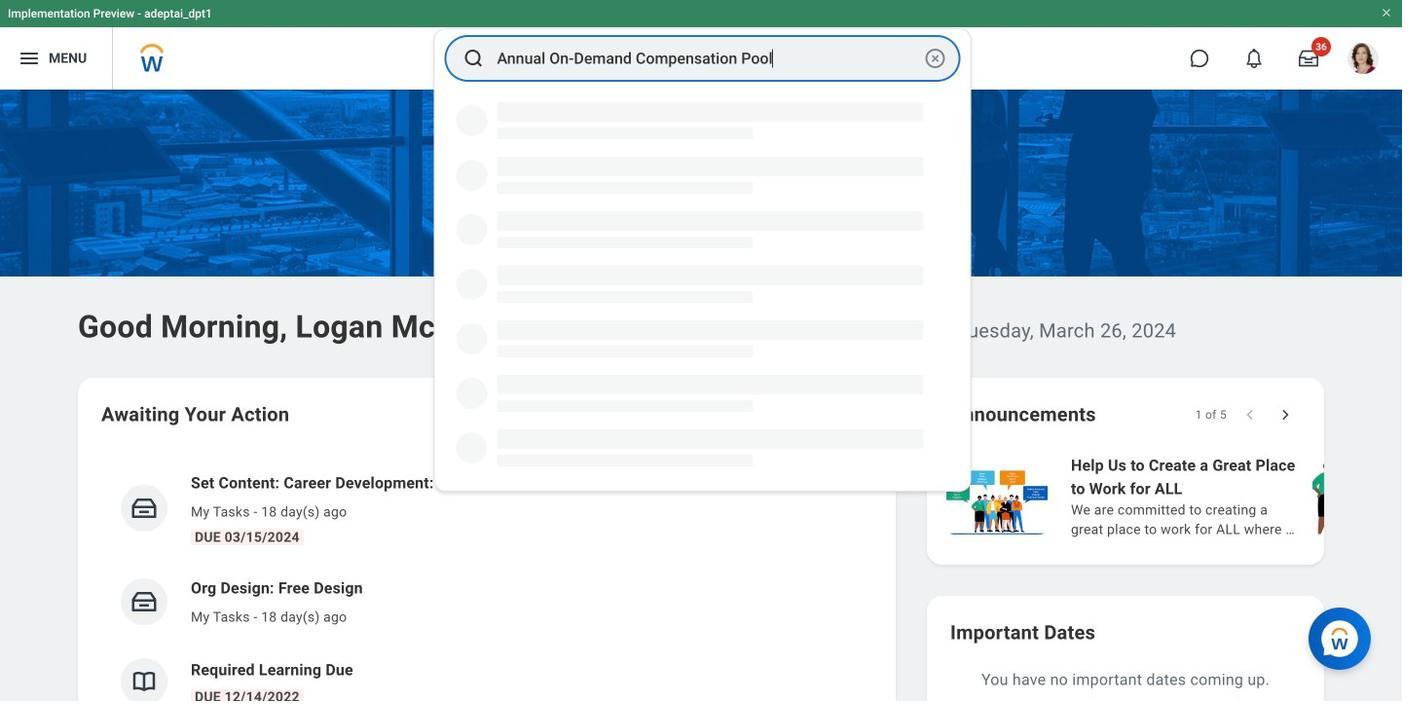 Task type: locate. For each thing, give the bounding box(es) containing it.
list
[[942, 452, 1402, 541], [101, 456, 872, 701]]

1 vertical spatial inbox image
[[129, 587, 159, 616]]

x circle image
[[923, 47, 947, 70]]

close environment banner image
[[1381, 7, 1392, 18]]

main content
[[0, 90, 1402, 701]]

status
[[1195, 407, 1227, 423]]

banner
[[0, 0, 1402, 90]]

None search field
[[434, 28, 971, 492]]

chevron left small image
[[1240, 405, 1260, 424]]

inbox image
[[129, 494, 159, 523], [129, 587, 159, 616]]

0 vertical spatial inbox image
[[129, 494, 159, 523]]

0 horizontal spatial list
[[101, 456, 872, 701]]

Search Workday  search field
[[497, 37, 920, 80]]



Task type: describe. For each thing, give the bounding box(es) containing it.
2 inbox image from the top
[[129, 587, 159, 616]]

1 inbox image from the top
[[129, 494, 159, 523]]

profile logan mcneil image
[[1347, 43, 1379, 78]]

chevron right small image
[[1275, 405, 1295, 424]]

search image
[[462, 47, 485, 70]]

book open image
[[129, 667, 159, 696]]

1 horizontal spatial list
[[942, 452, 1402, 541]]

inbox large image
[[1299, 49, 1318, 68]]

justify image
[[18, 47, 41, 70]]

notifications large image
[[1244, 49, 1264, 68]]



Task type: vqa. For each thing, say whether or not it's contained in the screenshot.
X IMAGE
no



